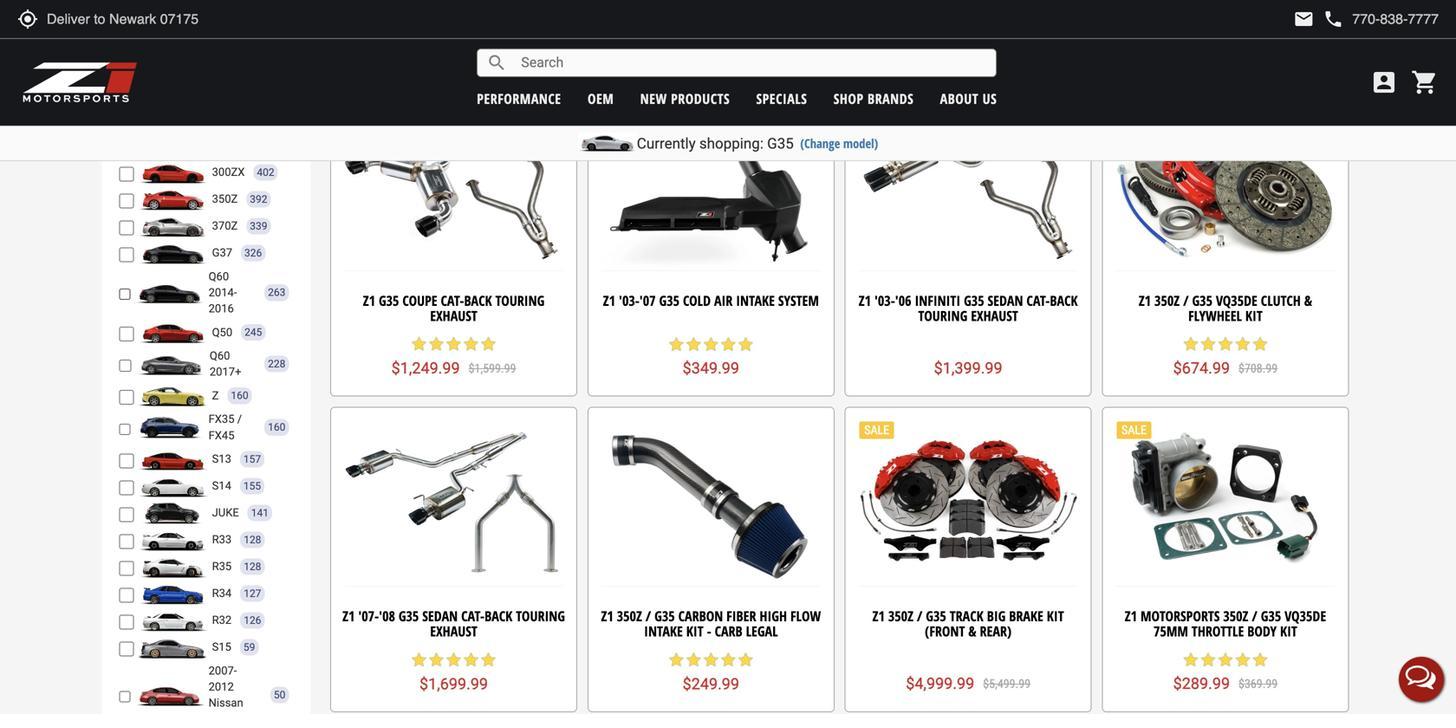 Task type: vqa. For each thing, say whether or not it's contained in the screenshot.
the bottommost INTAKE
yes



Task type: describe. For each thing, give the bounding box(es) containing it.
$289.99
[[1174, 675, 1230, 693]]

search
[[487, 52, 507, 73]]

mail phone
[[1294, 9, 1344, 29]]

g35 inside z1 350z / g35 vq35de clutch & flywheel kit
[[1193, 291, 1213, 310]]

performance
[[477, 89, 561, 108]]

'03- for '06
[[875, 291, 895, 310]]

oem
[[588, 89, 614, 108]]

155
[[244, 480, 261, 492]]

/ inside "fx35 / fx45"
[[237, 413, 242, 426]]

z1 for z1 '03-'06 infiniti g35 sedan cat-back touring exhaust
[[859, 291, 871, 310]]

$1,399.99
[[934, 359, 1003, 378]]

kit inside z1 350z / g35 track big brake kit (front & rear)
[[1047, 607, 1064, 626]]

s15
[[212, 641, 231, 654]]

clear
[[116, 60, 148, 77]]

touring inside the "z1 g35 coupe cat-back touring exhaust"
[[496, 291, 545, 310]]

$4,999.99
[[906, 675, 975, 693]]

2014-
[[209, 286, 237, 299]]

motorsports
[[1141, 607, 1220, 626]]

245
[[245, 326, 262, 339]]

g35 inside z1 350z / g35 carbon fiber high flow intake kit - carb legal
[[655, 607, 675, 626]]

326
[[245, 247, 262, 259]]

$708.99
[[1239, 361, 1278, 376]]

r34
[[212, 587, 232, 600]]

fx35
[[209, 413, 235, 426]]

star star star star star $289.99 $369.99
[[1174, 651, 1278, 693]]

(change model) link
[[801, 135, 878, 152]]

clear refinements
[[116, 60, 225, 77]]

nissan 240sx silvia zenki kouki s13 rps13 180sx 1989 1990 1991 1992 1993 1994 ka24e ka24de ka24det sr20det rb26dett z1 motorsports image
[[138, 448, 208, 471]]

flywheel
[[1189, 306, 1242, 325]]

my_location
[[17, 9, 38, 29]]

shopping:
[[700, 135, 764, 152]]

us
[[983, 89, 997, 108]]

shop brands link
[[834, 89, 914, 108]]

cat- inside the "z1 g35 coupe cat-back touring exhaust"
[[441, 291, 464, 310]]

z1 for z1 350z / g35 carbon fiber high flow intake kit - carb legal
[[601, 607, 614, 626]]

cat- inside z1 '03-'06 infiniti g35 sedan cat-back touring exhaust
[[1027, 291, 1050, 310]]

nissan 370z z34 2009 2010 2011 2012 2013 2014 2015 2016 2017 2018 2019 3.7l vq37vhr vhr nismo z1 motorsports image
[[138, 215, 208, 237]]

brake
[[1009, 607, 1044, 626]]

phone link
[[1323, 9, 1439, 29]]

nissan altima sedan l32 2007 2008 2009 2010 2011 2012 qr25de vq35de 2.5l 3.5l s sr sl se z1 motorsports image
[[135, 684, 204, 707]]

160 for z
[[231, 390, 248, 402]]

shopping_cart
[[1411, 68, 1439, 96]]

infiniti
[[915, 291, 961, 310]]

new products link
[[640, 89, 730, 108]]

350z up '370z'
[[212, 193, 238, 206]]

128 for r35
[[244, 561, 261, 573]]

$249.99
[[683, 675, 740, 693]]

75mm
[[1154, 622, 1189, 641]]

z1 '07-'08 g35 sedan cat-back touring exhaust
[[343, 607, 565, 641]]

59
[[244, 641, 255, 654]]

kit inside z1 350z / g35 carbon fiber high flow intake kit - carb legal
[[686, 622, 704, 641]]

z1 for z1 '07-'08 g35 sedan cat-back touring exhaust
[[343, 607, 355, 626]]

carbon
[[679, 607, 723, 626]]

mail link
[[1294, 9, 1315, 29]]

about us link
[[940, 89, 997, 108]]

cold
[[683, 291, 711, 310]]

clear refinements button
[[102, 57, 239, 80]]

account_box
[[1371, 68, 1398, 96]]

r32
[[212, 614, 232, 627]]

& inside z1 350z / g35 vq35de clutch & flywheel kit
[[1305, 291, 1313, 310]]

$369.99
[[1239, 677, 1278, 692]]

350z inside the z1 motorsports 350z / g35 vq35de 75mm throttle body kit
[[1224, 607, 1249, 626]]

g35 inside the z1 motorsports 350z / g35 vq35de 75mm throttle body kit
[[1261, 607, 1282, 626]]

carb
[[715, 622, 743, 641]]

'07-
[[358, 607, 379, 626]]

juke
[[212, 506, 239, 519]]

nissan 300zx z32 1990 1991 1992 1993 1994 1995 1996 vg30dett vg30de twin turbo non turbo z1 motorsports image
[[138, 161, 208, 184]]

z1 for z1 350z / g35 vq35de clutch & flywheel kit
[[1139, 291, 1151, 310]]

currently
[[637, 135, 696, 152]]

model
[[118, 106, 156, 128]]

z1 '03-'06 infiniti g35 sedan cat-back touring exhaust
[[859, 291, 1078, 325]]

high
[[760, 607, 787, 626]]

phone
[[1323, 9, 1344, 29]]

fx35 / fx45
[[209, 413, 242, 442]]

g35 inside z1 '03-'06 infiniti g35 sedan cat-back touring exhaust
[[964, 291, 985, 310]]

infiniti q50 sedan hybrid v37 2014 2015 2016 2017 2018 2019 2020 vq37vhr 2.0t 3.0t 3.7l red sport redsport vr30ddtt z1 motorsports image
[[138, 321, 208, 344]]

nissan juke 2011 2012 2013 2014 2015 2016 2017 vr38dett hr15de mr16ddt hr16de z1 motorsports image
[[138, 502, 208, 524]]

performance link
[[477, 89, 561, 108]]

$1,249.99
[[392, 359, 460, 377]]

/ for z1 350z / g35 carbon fiber high flow intake kit - carb legal
[[646, 607, 651, 626]]

g35 inside the "z1 g35 coupe cat-back touring exhaust"
[[379, 291, 399, 310]]

nissan 350z z33 2003 2004 2005 2006 2007 2008 2009 vq35de 3.5l revup rev up vq35hr nismo z1 motorsports image
[[138, 188, 208, 211]]

z1 for z1 350z / g35 track big brake kit (front & rear)
[[873, 607, 885, 626]]

q60 2017+
[[210, 349, 241, 379]]

nissan skyline coupe sedan r34 gtr gt-r bnr34 gts-t gtst gts awd attesa 1999 2000 2001 2002 rb20det rb25de rb25det rb26dett z1 motorsports image
[[138, 583, 208, 605]]

300zx
[[212, 166, 245, 179]]

157
[[244, 453, 261, 465]]

exhaust inside z1 '07-'08 g35 sedan cat-back touring exhaust
[[430, 622, 478, 641]]

star star star star star $1,249.99 $1,599.99
[[392, 336, 516, 377]]

'07
[[640, 291, 656, 310]]

shop brands
[[834, 89, 914, 108]]

392
[[250, 193, 267, 205]]

0 vertical spatial intake
[[736, 291, 775, 310]]

brands
[[868, 89, 914, 108]]

2016
[[209, 302, 234, 315]]

mail
[[1294, 9, 1315, 29]]

back inside z1 '03-'06 infiniti g35 sedan cat-back touring exhaust
[[1050, 291, 1078, 310]]

big
[[987, 607, 1006, 626]]

g35 left (change
[[767, 135, 794, 152]]

128 for r33
[[244, 534, 261, 546]]

coupe
[[403, 291, 437, 310]]

402
[[257, 166, 275, 178]]

263
[[268, 287, 286, 299]]

sedan inside z1 '07-'08 g35 sedan cat-back touring exhaust
[[422, 607, 458, 626]]



Task type: locate. For each thing, give the bounding box(es) containing it.
128 up the 127
[[244, 561, 261, 573]]

q60
[[209, 270, 229, 283], [210, 349, 230, 362]]

oem link
[[588, 89, 614, 108]]

None checkbox
[[119, 194, 134, 208], [119, 221, 134, 235], [119, 247, 134, 262], [119, 287, 131, 302], [119, 327, 134, 342], [119, 359, 132, 373], [119, 390, 134, 405], [119, 481, 134, 495], [119, 508, 134, 522], [119, 534, 134, 549], [119, 615, 134, 630], [119, 642, 134, 657], [119, 194, 134, 208], [119, 221, 134, 235], [119, 247, 134, 262], [119, 287, 131, 302], [119, 327, 134, 342], [119, 359, 132, 373], [119, 390, 134, 405], [119, 481, 134, 495], [119, 508, 134, 522], [119, 534, 134, 549], [119, 615, 134, 630], [119, 642, 134, 657]]

sedan right infiniti at the right top of the page
[[988, 291, 1023, 310]]

350z for z1 350z / g35 track big brake kit (front & rear)
[[889, 607, 914, 626]]

0 horizontal spatial intake
[[644, 622, 683, 641]]

exhaust inside the "z1 g35 coupe cat-back touring exhaust"
[[430, 306, 478, 325]]

star star star star star $249.99
[[668, 652, 755, 693]]

q60 for q60 2014- 2016
[[209, 270, 229, 283]]

kit inside z1 350z / g35 vq35de clutch & flywheel kit
[[1246, 306, 1263, 325]]

shopping_cart link
[[1407, 68, 1439, 96]]

g35 inside z1 350z / g35 track big brake kit (front & rear)
[[926, 607, 947, 626]]

specials link
[[756, 89, 807, 108]]

z1 motorsports logo image
[[22, 61, 138, 104]]

$1,699.99
[[420, 675, 488, 693]]

system
[[778, 291, 819, 310]]

nissan skyline coupe sedan r33 gtr gt-r bcnr33 enr33 enr33 gts-t gtst gts awd attesa 1995 1996 1997 1998 rb20det rb25de image
[[138, 529, 208, 551]]

/ right fx35
[[237, 413, 242, 426]]

160 right z
[[231, 390, 248, 402]]

intake left -
[[644, 622, 683, 641]]

/ for z1 350z / g35 track big brake kit (front & rear)
[[917, 607, 923, 626]]

fx45
[[209, 429, 235, 442]]

z1 '03-'07 g35 cold air intake system
[[603, 291, 819, 310]]

z
[[212, 389, 219, 402]]

shop
[[834, 89, 864, 108]]

/
[[1184, 291, 1189, 310], [237, 413, 242, 426], [646, 607, 651, 626], [917, 607, 923, 626], [1252, 607, 1258, 626]]

1 vertical spatial &
[[969, 622, 977, 641]]

$1,599.99
[[469, 361, 516, 376]]

1 vertical spatial sedan
[[422, 607, 458, 626]]

nissan r35 gtr gt-r awd twin turbo 2009 2010 2011 2012 2013 2014 2015 2016 2017 2018 2019 2020 vr38dett z1 motorsports image
[[138, 556, 208, 578]]

/ inside z1 350z / g35 track big brake kit (front & rear)
[[917, 607, 923, 626]]

350z inside z1 350z / g35 track big brake kit (front & rear)
[[889, 607, 914, 626]]

$5,499.99
[[983, 677, 1031, 692]]

'03- left cold
[[619, 291, 640, 310]]

g35 up star star star star star $674.99 $708.99
[[1193, 291, 1213, 310]]

/ left (front
[[917, 607, 923, 626]]

clutch
[[1261, 291, 1301, 310]]

sedan right "'08"
[[422, 607, 458, 626]]

kit right 'flywheel'
[[1246, 306, 1263, 325]]

350z right motorsports
[[1224, 607, 1249, 626]]

1 vertical spatial 160
[[268, 422, 286, 434]]

0 horizontal spatial vq35de
[[1216, 291, 1258, 310]]

z1 inside z1 350z / g35 vq35de clutch & flywheel kit
[[1139, 291, 1151, 310]]

kit inside the z1 motorsports 350z / g35 vq35de 75mm throttle body kit
[[1281, 622, 1298, 641]]

exhaust
[[430, 306, 478, 325], [971, 306, 1018, 325], [430, 622, 478, 641]]

touring inside z1 '03-'06 infiniti g35 sedan cat-back touring exhaust
[[919, 306, 968, 325]]

new products
[[640, 89, 730, 108]]

'06
[[895, 291, 912, 310]]

q60 up the 2017+
[[210, 349, 230, 362]]

model)
[[844, 135, 878, 152]]

g35 left coupe
[[379, 291, 399, 310]]

products
[[671, 89, 730, 108]]

128
[[244, 534, 261, 546], [244, 561, 261, 573]]

cat- inside z1 '07-'08 g35 sedan cat-back touring exhaust
[[461, 607, 485, 626]]

z1 for z1 motorsports 350z / g35 vq35de 75mm throttle body kit
[[1125, 607, 1138, 626]]

infiniti q60 coupe cv36 2014 2015 vq37vhr 3.7l z1 motorsports image
[[135, 282, 204, 304]]

kit left -
[[686, 622, 704, 641]]

infiniti fx35 fx45 2003 2004 2005 2006 2007 2008 2009 2010 2011 2012 2013 vq35de vq35hr vk45de vk45dd z1 motorsports image
[[135, 416, 204, 439]]

0 vertical spatial 160
[[231, 390, 248, 402]]

fiber
[[727, 607, 756, 626]]

legal
[[746, 622, 778, 641]]

q60 inside the q60 2017+
[[210, 349, 230, 362]]

back inside z1 '07-'08 g35 sedan cat-back touring exhaust
[[485, 607, 513, 626]]

'03-
[[619, 291, 640, 310], [875, 291, 895, 310]]

0 vertical spatial vq35de
[[1216, 291, 1258, 310]]

exhaust up star star star star star $1,699.99
[[430, 622, 478, 641]]

exhaust up star star star star star $1,249.99 $1,599.99 in the left of the page
[[430, 306, 478, 325]]

back
[[464, 291, 492, 310], [1050, 291, 1078, 310], [485, 607, 513, 626]]

specials
[[756, 89, 807, 108]]

nissan
[[209, 697, 243, 710]]

z1 350z / g35 vq35de clutch & flywheel kit
[[1139, 291, 1313, 325]]

350z left (front
[[889, 607, 914, 626]]

g35 right "'08"
[[399, 607, 419, 626]]

/ left the carbon
[[646, 607, 651, 626]]

1 horizontal spatial intake
[[736, 291, 775, 310]]

z1 350z / g35 track big brake kit (front & rear)
[[873, 607, 1064, 641]]

star star star star star $1,699.99
[[411, 652, 497, 693]]

s14
[[212, 480, 231, 493]]

1 horizontal spatial sedan
[[988, 291, 1023, 310]]

1 vertical spatial 128
[[244, 561, 261, 573]]

/ inside the z1 motorsports 350z / g35 vq35de 75mm throttle body kit
[[1252, 607, 1258, 626]]

1 horizontal spatial 160
[[268, 422, 286, 434]]

Search search field
[[507, 49, 996, 76]]

q60 up 2014- in the top of the page
[[209, 270, 229, 283]]

127
[[244, 588, 261, 600]]

350z inside z1 350z / g35 carbon fiber high flow intake kit - carb legal
[[617, 607, 642, 626]]

'03- inside z1 '03-'06 infiniti g35 sedan cat-back touring exhaust
[[875, 291, 895, 310]]

2 128 from the top
[[244, 561, 261, 573]]

g35 inside z1 '07-'08 g35 sedan cat-back touring exhaust
[[399, 607, 419, 626]]

'03- left infiniti at the right top of the page
[[875, 291, 895, 310]]

star
[[411, 336, 428, 353], [428, 336, 445, 353], [445, 336, 463, 353], [463, 336, 480, 353], [480, 336, 497, 353], [1183, 336, 1200, 353], [1200, 336, 1217, 353], [1217, 336, 1235, 353], [1235, 336, 1252, 353], [1252, 336, 1269, 353], [668, 336, 685, 353], [685, 336, 703, 353], [703, 336, 720, 353], [720, 336, 737, 353], [737, 336, 755, 353], [1183, 651, 1200, 669], [1200, 651, 1217, 669], [1217, 651, 1235, 669], [1235, 651, 1252, 669], [1252, 651, 1269, 669], [411, 652, 428, 669], [428, 652, 445, 669], [445, 652, 463, 669], [463, 652, 480, 669], [480, 652, 497, 669], [668, 652, 685, 669], [685, 652, 703, 669], [703, 652, 720, 669], [720, 652, 737, 669], [737, 652, 755, 669]]

star star star star star $674.99 $708.99
[[1174, 336, 1278, 377]]

kit right body
[[1281, 622, 1298, 641]]

0 horizontal spatial 160
[[231, 390, 248, 402]]

z1 g35 coupe cat-back touring exhaust
[[363, 291, 545, 325]]

1 vertical spatial intake
[[644, 622, 683, 641]]

currently shopping: g35 (change model)
[[637, 135, 878, 152]]

z1 for z1 g35 coupe cat-back touring exhaust
[[363, 291, 375, 310]]

350z
[[212, 193, 238, 206], [1155, 291, 1180, 310], [617, 607, 642, 626], [889, 607, 914, 626], [1224, 607, 1249, 626]]

infiniti g37 coupe sedan convertible v36 cv36 hv36 skyline 2008 2009 2010 2011 2012 2013 3.7l vq37vhr z1 motorsports image
[[138, 242, 208, 264]]

z1 inside the z1 motorsports 350z / g35 vq35de 75mm throttle body kit
[[1125, 607, 1138, 626]]

1 '03- from the left
[[619, 291, 640, 310]]

star star star star star $349.99
[[668, 336, 755, 378]]

g35
[[767, 135, 794, 152], [379, 291, 399, 310], [659, 291, 680, 310], [964, 291, 985, 310], [1193, 291, 1213, 310], [399, 607, 419, 626], [655, 607, 675, 626], [926, 607, 947, 626], [1261, 607, 1282, 626]]

vq35de inside z1 350z / g35 vq35de clutch & flywheel kit
[[1216, 291, 1258, 310]]

160 for fx35 / fx45
[[268, 422, 286, 434]]

z1 for z1 '03-'07 g35 cold air intake system
[[603, 291, 616, 310]]

sedan
[[988, 291, 1023, 310], [422, 607, 458, 626]]

z1 inside z1 350z / g35 carbon fiber high flow intake kit - carb legal
[[601, 607, 614, 626]]

/ inside z1 350z / g35 vq35de clutch & flywheel kit
[[1184, 291, 1189, 310]]

2007- 2012 nissan altima
[[209, 664, 243, 714]]

370z
[[212, 219, 238, 232]]

350z left 'flywheel'
[[1155, 291, 1180, 310]]

air
[[714, 291, 733, 310]]

0 vertical spatial &
[[1305, 291, 1313, 310]]

z1 inside z1 '03-'06 infiniti g35 sedan cat-back touring exhaust
[[859, 291, 871, 310]]

g35 left 'track'
[[926, 607, 947, 626]]

1 horizontal spatial vq35de
[[1285, 607, 1327, 626]]

new
[[640, 89, 667, 108]]

q60 for q60 2017+
[[210, 349, 230, 362]]

nissan skyline coupe sedan r32 gtr gt-r bnr32 hcr32 hnr32 er32 hr32 fr32 gts-4 gts4 gts-t gtst gts image
[[138, 609, 208, 632]]

(change
[[801, 135, 840, 152]]

sedan inside z1 '03-'06 infiniti g35 sedan cat-back touring exhaust
[[988, 291, 1023, 310]]

350z inside z1 350z / g35 vq35de clutch & flywheel kit
[[1155, 291, 1180, 310]]

touring inside z1 '07-'08 g35 sedan cat-back touring exhaust
[[516, 607, 565, 626]]

339
[[250, 220, 267, 232]]

None checkbox
[[119, 167, 134, 182], [119, 422, 131, 437], [119, 454, 134, 468], [119, 561, 134, 576], [119, 588, 134, 603], [119, 690, 131, 704], [119, 167, 134, 182], [119, 422, 131, 437], [119, 454, 134, 468], [119, 561, 134, 576], [119, 588, 134, 603], [119, 690, 131, 704]]

about
[[940, 89, 979, 108]]

0 vertical spatial sedan
[[988, 291, 1023, 310]]

vq35de inside the z1 motorsports 350z / g35 vq35de 75mm throttle body kit
[[1285, 607, 1327, 626]]

141
[[251, 507, 269, 519]]

intake inside z1 350z / g35 carbon fiber high flow intake kit - carb legal
[[644, 622, 683, 641]]

z1 inside z1 '07-'08 g35 sedan cat-back touring exhaust
[[343, 607, 355, 626]]

vq35de left clutch
[[1216, 291, 1258, 310]]

z1 inside z1 350z / g35 track big brake kit (front & rear)
[[873, 607, 885, 626]]

intake right air
[[736, 291, 775, 310]]

128 down '141'
[[244, 534, 261, 546]]

1 horizontal spatial '03-
[[875, 291, 895, 310]]

0 vertical spatial 128
[[244, 534, 261, 546]]

g35 right infiniti at the right top of the page
[[964, 291, 985, 310]]

350z for z1 350z / g35 carbon fiber high flow intake kit - carb legal
[[617, 607, 642, 626]]

0 horizontal spatial '03-
[[619, 291, 640, 310]]

126
[[244, 615, 261, 627]]

/ up star star star star star $674.99 $708.99
[[1184, 291, 1189, 310]]

/ right throttle
[[1252, 607, 1258, 626]]

350z left the carbon
[[617, 607, 642, 626]]

account_box link
[[1366, 68, 1403, 96]]

z1 inside the "z1 g35 coupe cat-back touring exhaust"
[[363, 291, 375, 310]]

exhaust inside z1 '03-'06 infiniti g35 sedan cat-back touring exhaust
[[971, 306, 1018, 325]]

q60 2014- 2016
[[209, 270, 237, 315]]

& left "rear)"
[[969, 622, 977, 641]]

1 vertical spatial q60
[[210, 349, 230, 362]]

1 vertical spatial vq35de
[[1285, 607, 1327, 626]]

1 horizontal spatial &
[[1305, 291, 1313, 310]]

exhaust right infiniti at the right top of the page
[[971, 306, 1018, 325]]

0 horizontal spatial sedan
[[422, 607, 458, 626]]

$349.99
[[683, 359, 740, 378]]

body
[[1248, 622, 1277, 641]]

'08
[[379, 607, 395, 626]]

refinements
[[151, 60, 225, 77]]

1 128 from the top
[[244, 534, 261, 546]]

altima
[[209, 713, 241, 714]]

228
[[268, 358, 286, 370]]

throttle
[[1192, 622, 1244, 641]]

0 vertical spatial q60
[[209, 270, 229, 283]]

track
[[950, 607, 984, 626]]

$4,999.99 $5,499.99
[[906, 675, 1031, 693]]

vq35de right body
[[1285, 607, 1327, 626]]

null image
[[138, 636, 208, 659]]

g35 right '07
[[659, 291, 680, 310]]

2 '03- from the left
[[875, 291, 895, 310]]

kit
[[1246, 306, 1263, 325], [1047, 607, 1064, 626], [686, 622, 704, 641], [1281, 622, 1298, 641]]

kit right 'brake'
[[1047, 607, 1064, 626]]

nissan 240sx silvia zenki kouki s14 1995 1996 1997 1998 1999 ka24de ka24det sr20det rb26dett z1 motorsports image
[[138, 475, 208, 498]]

touring
[[496, 291, 545, 310], [919, 306, 968, 325], [516, 607, 565, 626]]

r33
[[212, 533, 232, 546]]

160 right "fx35 / fx45"
[[268, 422, 286, 434]]

vq35de
[[1216, 291, 1258, 310], [1285, 607, 1327, 626]]

-
[[707, 622, 711, 641]]

infiniti q60 coupe cv37 2017 2018 2019 2020 2.0t 3.0t red sport redsport vr30ddtt z1 motorsports image
[[136, 353, 205, 376]]

$674.99
[[1174, 359, 1230, 377]]

'03- for '07
[[619, 291, 640, 310]]

rear)
[[980, 622, 1012, 641]]

g35 left the carbon
[[655, 607, 675, 626]]

g35 right throttle
[[1261, 607, 1282, 626]]

350z for z1 350z / g35 vq35de clutch & flywheel kit
[[1155, 291, 1180, 310]]

& right clutch
[[1305, 291, 1313, 310]]

/ for z1 350z / g35 vq35de clutch & flywheel kit
[[1184, 291, 1189, 310]]

back inside the "z1 g35 coupe cat-back touring exhaust"
[[464, 291, 492, 310]]

/ inside z1 350z / g35 carbon fiber high flow intake kit - carb legal
[[646, 607, 651, 626]]

& inside z1 350z / g35 track big brake kit (front & rear)
[[969, 622, 977, 641]]

0 horizontal spatial &
[[969, 622, 977, 641]]

q60 inside the q60 2014- 2016
[[209, 270, 229, 283]]

2023 nissan z image
[[138, 385, 208, 407]]



